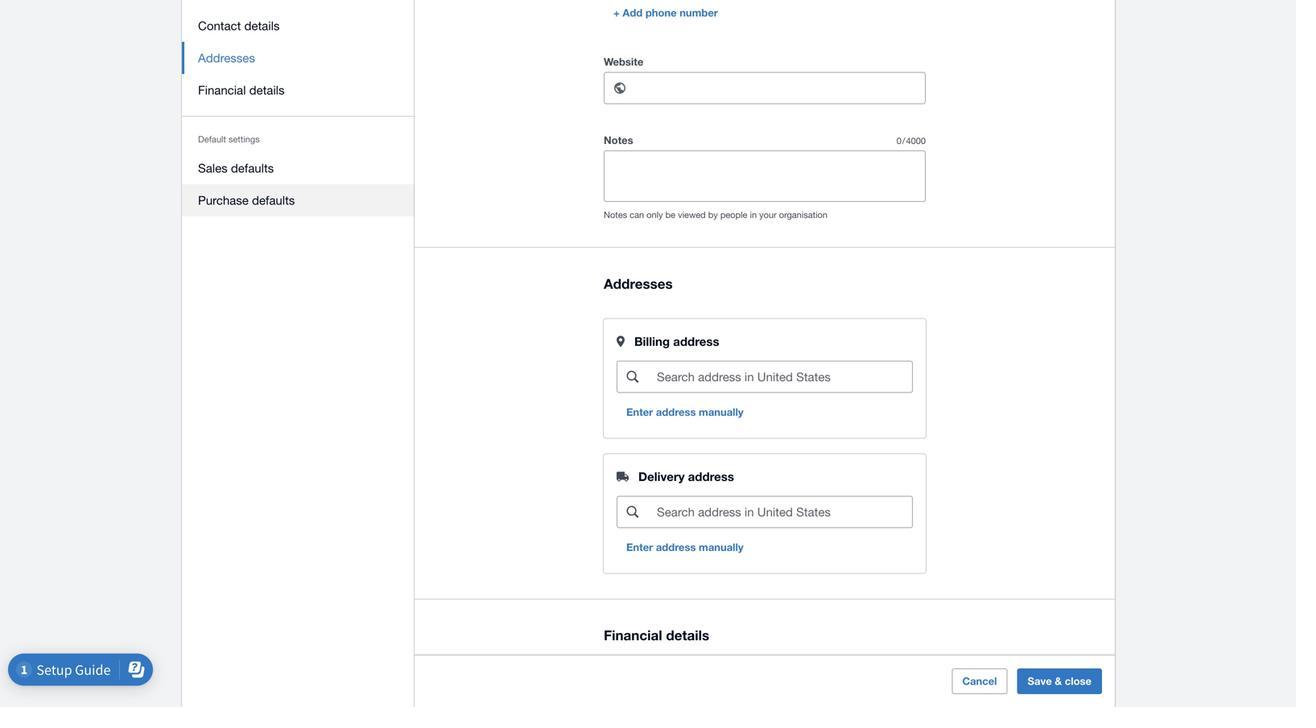 Task type: vqa. For each thing, say whether or not it's contained in the screenshot.
New
no



Task type: locate. For each thing, give the bounding box(es) containing it.
0 vertical spatial financial
[[198, 83, 246, 97]]

1 vertical spatial search address in united states field
[[655, 497, 912, 528]]

enter address manually up delivery address
[[626, 406, 744, 419]]

manually up delivery address
[[699, 406, 744, 419]]

notes
[[604, 134, 633, 147], [604, 210, 627, 220]]

add
[[623, 7, 643, 19]]

number
[[680, 7, 718, 19]]

0 vertical spatial defaults
[[231, 161, 274, 175]]

manually for billing address
[[699, 406, 744, 419]]

defaults
[[231, 161, 274, 175], [252, 193, 295, 207]]

addresses up billing
[[604, 276, 673, 292]]

notes for notes can only be viewed by people in your organisation
[[604, 210, 627, 220]]

addresses down contact
[[198, 51, 255, 65]]

enter address manually button
[[617, 400, 753, 425], [617, 535, 753, 561]]

contact
[[198, 19, 241, 33]]

contact details link
[[182, 10, 415, 42]]

1 manually from the top
[[699, 406, 744, 419]]

1 vertical spatial defaults
[[252, 193, 295, 207]]

1 vertical spatial addresses
[[604, 276, 673, 292]]

1 enter from the top
[[626, 406, 653, 419]]

phone
[[646, 7, 677, 19]]

0 vertical spatial manually
[[699, 406, 744, 419]]

manually
[[699, 406, 744, 419], [699, 541, 744, 554]]

billing address icon image
[[617, 336, 625, 347]]

0
[[897, 136, 902, 146]]

enter address manually
[[626, 406, 744, 419], [626, 541, 744, 554]]

0 vertical spatial notes
[[604, 134, 633, 147]]

1 vertical spatial financial details
[[604, 628, 709, 644]]

notes left can
[[604, 210, 627, 220]]

menu containing contact details
[[182, 0, 415, 226]]

enter address manually button down delivery address
[[617, 535, 753, 561]]

0 vertical spatial search address in united states field
[[655, 362, 912, 392]]

1 vertical spatial enter address manually button
[[617, 535, 753, 561]]

enter
[[626, 406, 653, 419], [626, 541, 653, 554]]

2 search address in united states field from the top
[[655, 497, 912, 528]]

be
[[666, 210, 676, 220]]

2 enter address manually button from the top
[[617, 535, 753, 561]]

defaults inside sales defaults link
[[231, 161, 274, 175]]

address down delivery address
[[656, 541, 696, 554]]

only
[[647, 210, 663, 220]]

financial
[[198, 83, 246, 97], [604, 628, 662, 644]]

enter up shipping address icon
[[626, 406, 653, 419]]

0 / 4000
[[897, 136, 926, 146]]

Website text field
[[643, 73, 925, 104]]

0 vertical spatial enter address manually button
[[617, 400, 753, 425]]

notes up can
[[604, 134, 633, 147]]

2 manually from the top
[[699, 541, 744, 554]]

enter address manually for billing
[[626, 406, 744, 419]]

people
[[720, 210, 748, 220]]

2 notes from the top
[[604, 210, 627, 220]]

default
[[198, 134, 226, 145]]

1 search address in united states field from the top
[[655, 362, 912, 392]]

0 horizontal spatial financial details
[[198, 83, 285, 97]]

notes can only be viewed by people in your organisation
[[604, 210, 828, 220]]

0 vertical spatial financial details
[[198, 83, 285, 97]]

details
[[244, 19, 280, 33], [249, 83, 285, 97], [666, 628, 709, 644]]

1 enter address manually from the top
[[626, 406, 744, 419]]

1 vertical spatial enter
[[626, 541, 653, 554]]

contact details
[[198, 19, 280, 33]]

enter address manually button up delivery address
[[617, 400, 753, 425]]

1 horizontal spatial financial details
[[604, 628, 709, 644]]

enter down shipping address icon
[[626, 541, 653, 554]]

0 vertical spatial addresses
[[198, 51, 255, 65]]

1 vertical spatial financial
[[604, 628, 662, 644]]

1 enter address manually button from the top
[[617, 400, 753, 425]]

enter address manually for delivery
[[626, 541, 744, 554]]

enter address manually down delivery address
[[626, 541, 744, 554]]

0 vertical spatial details
[[244, 19, 280, 33]]

0 horizontal spatial financial
[[198, 83, 246, 97]]

enter for delivery address
[[626, 541, 653, 554]]

addresses
[[198, 51, 255, 65], [604, 276, 673, 292]]

1 vertical spatial enter address manually
[[626, 541, 744, 554]]

0 vertical spatial enter
[[626, 406, 653, 419]]

0 vertical spatial enter address manually
[[626, 406, 744, 419]]

1 vertical spatial details
[[249, 83, 285, 97]]

address
[[673, 334, 719, 349], [656, 406, 696, 419], [688, 470, 734, 484], [656, 541, 696, 554]]

menu
[[182, 0, 415, 226]]

1 vertical spatial manually
[[699, 541, 744, 554]]

+
[[614, 7, 620, 19]]

defaults inside purchase defaults link
[[252, 193, 295, 207]]

defaults down sales defaults link
[[252, 193, 295, 207]]

financial details link
[[182, 74, 415, 106]]

manually down delivery address
[[699, 541, 744, 554]]

2 enter address manually from the top
[[626, 541, 744, 554]]

0 horizontal spatial addresses
[[198, 51, 255, 65]]

defaults down settings
[[231, 161, 274, 175]]

save & close button
[[1017, 669, 1102, 695]]

Search address in United States field
[[655, 362, 912, 392], [655, 497, 912, 528]]

financial details
[[198, 83, 285, 97], [604, 628, 709, 644]]

manually for delivery address
[[699, 541, 744, 554]]

1 notes from the top
[[604, 134, 633, 147]]

1 horizontal spatial financial
[[604, 628, 662, 644]]

enter for billing address
[[626, 406, 653, 419]]

1 vertical spatial notes
[[604, 210, 627, 220]]

2 enter from the top
[[626, 541, 653, 554]]



Task type: describe. For each thing, give the bounding box(es) containing it.
address right delivery
[[688, 470, 734, 484]]

save & close
[[1028, 676, 1092, 688]]

purchase defaults
[[198, 193, 295, 207]]

in
[[750, 210, 757, 220]]

defaults for purchase defaults
[[252, 193, 295, 207]]

save
[[1028, 676, 1052, 688]]

billing
[[634, 334, 670, 349]]

search address in united states field for delivery address
[[655, 497, 912, 528]]

delivery address
[[638, 470, 734, 484]]

financial inside financial details link
[[198, 83, 246, 97]]

website
[[604, 56, 644, 68]]

sales
[[198, 161, 228, 175]]

cancel button
[[952, 669, 1008, 695]]

purchase defaults link
[[182, 184, 415, 217]]

address right billing
[[673, 334, 719, 349]]

addresses link
[[182, 42, 415, 74]]

2 vertical spatial details
[[666, 628, 709, 644]]

enter address manually button for billing
[[617, 400, 753, 425]]

notes for notes
[[604, 134, 633, 147]]

settings
[[229, 134, 260, 145]]

Notes text field
[[605, 152, 925, 201]]

purchase
[[198, 193, 249, 207]]

by
[[708, 210, 718, 220]]

viewed
[[678, 210, 706, 220]]

sales defaults link
[[182, 152, 415, 184]]

details for contact details link
[[244, 19, 280, 33]]

4000
[[906, 136, 926, 146]]

+ add phone number
[[614, 7, 718, 19]]

close
[[1065, 676, 1092, 688]]

search address in united states field for billing address
[[655, 362, 912, 392]]

/
[[902, 136, 905, 146]]

&
[[1055, 676, 1062, 688]]

addresses inside 'link'
[[198, 51, 255, 65]]

cancel
[[963, 676, 997, 688]]

can
[[630, 210, 644, 220]]

organisation
[[779, 210, 828, 220]]

delivery
[[638, 470, 685, 484]]

defaults for sales defaults
[[231, 161, 274, 175]]

address up delivery address
[[656, 406, 696, 419]]

default settings
[[198, 134, 260, 145]]

your
[[759, 210, 777, 220]]

+ add phone number button
[[604, 0, 728, 26]]

billing address
[[634, 334, 719, 349]]

1 horizontal spatial addresses
[[604, 276, 673, 292]]

sales defaults
[[198, 161, 274, 175]]

details for financial details link
[[249, 83, 285, 97]]

enter address manually button for delivery
[[617, 535, 753, 561]]

shipping address icon image
[[617, 472, 629, 482]]



